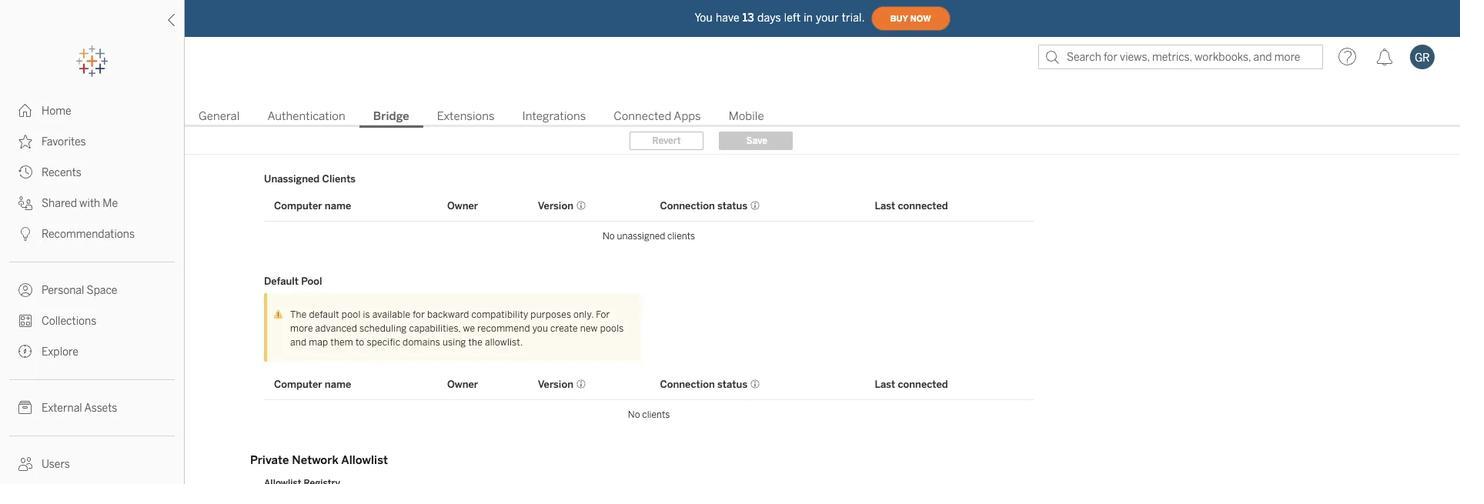 Task type: vqa. For each thing, say whether or not it's contained in the screenshot.
Workbook
no



Task type: locate. For each thing, give the bounding box(es) containing it.
assets
[[84, 402, 117, 415]]

1 status from the top
[[717, 200, 748, 211]]

3 by text only_f5he34f image from the top
[[18, 227, 32, 241]]

by text only_f5he34f image
[[18, 104, 32, 118], [18, 196, 32, 210], [18, 401, 32, 415], [18, 457, 32, 471]]

last for no clients
[[875, 378, 895, 390]]

1 vertical spatial clients
[[642, 410, 670, 420]]

1 version from the top
[[538, 200, 573, 211]]

computer name down map
[[274, 378, 351, 390]]

recommendations
[[42, 228, 135, 241]]

1 vertical spatial connected
[[898, 378, 948, 390]]

no clients
[[628, 410, 670, 420]]

1 connected from the top
[[898, 200, 948, 211]]

name down clients in the left top of the page
[[325, 200, 351, 211]]

2 last from the top
[[875, 378, 895, 390]]

0 horizontal spatial no
[[603, 231, 615, 242]]

by text only_f5he34f image for recommendations
[[18, 227, 32, 241]]

private network allowlist
[[250, 453, 388, 467]]

by text only_f5he34f image left the home
[[18, 104, 32, 118]]

explore link
[[0, 336, 184, 367]]

specific
[[367, 337, 400, 348]]

0 vertical spatial connection
[[660, 200, 715, 211]]

computer down unassigned
[[274, 200, 322, 211]]

2 computer from the top
[[274, 378, 322, 390]]

by text only_f5he34f image left shared
[[18, 196, 32, 210]]

connection
[[660, 200, 715, 211], [660, 378, 715, 390]]

by text only_f5he34f image for collections
[[18, 314, 32, 328]]

connection status up no clients
[[660, 378, 748, 390]]

main navigation. press the up and down arrow keys to access links. element
[[0, 95, 184, 484]]

is
[[363, 309, 370, 320]]

connected for no clients
[[898, 378, 948, 390]]

by text only_f5he34f image for personal space
[[18, 283, 32, 297]]

name
[[325, 200, 351, 211], [325, 378, 351, 390]]

last
[[875, 200, 895, 211], [875, 378, 895, 390]]

by text only_f5he34f image inside shared with me link
[[18, 196, 32, 210]]

days
[[757, 11, 781, 24]]

connection up no unassigned clients
[[660, 200, 715, 211]]

computer
[[274, 200, 322, 211], [274, 378, 322, 390]]

1 name from the top
[[325, 200, 351, 211]]

personal
[[42, 284, 84, 297]]

1 connection status from the top
[[660, 200, 748, 211]]

2 connection from the top
[[660, 378, 715, 390]]

owner for no unassigned clients
[[447, 200, 478, 211]]

main content
[[185, 5, 1460, 484]]

by text only_f5he34f image left favorites
[[18, 135, 32, 149]]

purposes
[[531, 309, 571, 320]]

by text only_f5he34f image left recents at the top
[[18, 165, 32, 179]]

computer down and
[[274, 378, 322, 390]]

warning image
[[273, 309, 284, 319]]

1 by text only_f5he34f image from the top
[[18, 135, 32, 149]]

2 status from the top
[[717, 378, 748, 390]]

scheduling
[[360, 323, 407, 334]]

by text only_f5he34f image left personal
[[18, 283, 32, 297]]

by text only_f5he34f image left recommendations
[[18, 227, 32, 241]]

sub-spaces tab list
[[185, 108, 1460, 128]]

4 by text only_f5he34f image from the top
[[18, 457, 32, 471]]

by text only_f5he34f image for shared with me
[[18, 196, 32, 210]]

for
[[596, 309, 610, 320]]

1 computer from the top
[[274, 200, 322, 211]]

no for no unassigned clients
[[603, 231, 615, 242]]

connection up no clients
[[660, 378, 715, 390]]

0 vertical spatial last
[[875, 200, 895, 211]]

by text only_f5he34f image for home
[[18, 104, 32, 118]]

computer name
[[274, 200, 351, 211], [274, 378, 351, 390]]

1 vertical spatial name
[[325, 378, 351, 390]]

2 version from the top
[[538, 378, 573, 390]]

by text only_f5he34f image left the users
[[18, 457, 32, 471]]

status
[[717, 200, 748, 211], [717, 378, 748, 390]]

last for no unassigned clients
[[875, 200, 895, 211]]

5 by text only_f5he34f image from the top
[[18, 314, 32, 328]]

users link
[[0, 449, 184, 480]]

me
[[103, 197, 118, 210]]

in
[[804, 11, 813, 24]]

home
[[42, 105, 71, 118]]

apps
[[674, 109, 701, 123]]

version
[[538, 200, 573, 211], [538, 378, 573, 390]]

1 vertical spatial owner
[[447, 378, 478, 390]]

6 by text only_f5he34f image from the top
[[18, 345, 32, 359]]

1 vertical spatial no
[[628, 410, 640, 420]]

recommend
[[477, 323, 530, 334]]

1 vertical spatial last connected
[[875, 378, 948, 390]]

shared with me link
[[0, 188, 184, 219]]

1 by text only_f5he34f image from the top
[[18, 104, 32, 118]]

2 by text only_f5he34f image from the top
[[18, 165, 32, 179]]

2 by text only_f5he34f image from the top
[[18, 196, 32, 210]]

connected apps
[[614, 109, 701, 123]]

connected
[[898, 200, 948, 211], [898, 378, 948, 390]]

1 vertical spatial computer name
[[274, 378, 351, 390]]

by text only_f5he34f image inside collections link
[[18, 314, 32, 328]]

for
[[413, 309, 425, 320]]

unassigned clients
[[264, 173, 356, 185]]

1 computer name from the top
[[274, 200, 351, 211]]

0 vertical spatial connection status
[[660, 200, 748, 211]]

advanced
[[315, 323, 357, 334]]

with
[[79, 197, 100, 210]]

by text only_f5he34f image inside external assets link
[[18, 401, 32, 415]]

network
[[292, 453, 339, 467]]

by text only_f5he34f image for users
[[18, 457, 32, 471]]

external assets
[[42, 402, 117, 415]]

0 vertical spatial version
[[538, 200, 573, 211]]

1 connection from the top
[[660, 200, 715, 211]]

explore
[[42, 346, 78, 359]]

no unassigned clients
[[603, 231, 695, 242]]

by text only_f5he34f image inside the home link
[[18, 104, 32, 118]]

extensions
[[437, 109, 495, 123]]

0 vertical spatial last connected
[[875, 200, 948, 211]]

by text only_f5he34f image inside recents link
[[18, 165, 32, 179]]

navigation panel element
[[0, 46, 184, 484]]

bridge
[[373, 109, 409, 123]]

them
[[330, 337, 353, 348]]

0 vertical spatial no
[[603, 231, 615, 242]]

status for no clients
[[717, 378, 748, 390]]

connected
[[614, 109, 671, 123]]

2 computer name from the top
[[274, 378, 351, 390]]

connection status up no unassigned clients
[[660, 200, 748, 211]]

2 name from the top
[[325, 378, 351, 390]]

1 vertical spatial computer
[[274, 378, 322, 390]]

clients
[[322, 173, 356, 185]]

pool
[[342, 309, 361, 320]]

last connected
[[875, 200, 948, 211], [875, 378, 948, 390]]

0 vertical spatial connected
[[898, 200, 948, 211]]

create
[[550, 323, 578, 334]]

4 by text only_f5he34f image from the top
[[18, 283, 32, 297]]

integrations
[[522, 109, 586, 123]]

by text only_f5he34f image for external assets
[[18, 401, 32, 415]]

2 connected from the top
[[898, 378, 948, 390]]

connection status for no unassigned clients
[[660, 200, 748, 211]]

0 vertical spatial name
[[325, 200, 351, 211]]

compatibility
[[472, 309, 528, 320]]

2 owner from the top
[[447, 378, 478, 390]]

1 vertical spatial connection
[[660, 378, 715, 390]]

0 vertical spatial computer
[[274, 200, 322, 211]]

trial.
[[842, 11, 865, 24]]

by text only_f5he34f image inside recommendations link
[[18, 227, 32, 241]]

0 vertical spatial owner
[[447, 200, 478, 211]]

private
[[250, 453, 289, 467]]

0 vertical spatial status
[[717, 200, 748, 211]]

by text only_f5he34f image inside favorites link
[[18, 135, 32, 149]]

your
[[816, 11, 839, 24]]

by text only_f5he34f image inside users link
[[18, 457, 32, 471]]

connection for no clients
[[660, 378, 715, 390]]

main content containing general
[[185, 5, 1460, 484]]

favorites link
[[0, 126, 184, 157]]

1 last connected from the top
[[875, 200, 948, 211]]

computer for no clients
[[274, 378, 322, 390]]

unassigned
[[264, 173, 320, 185]]

default pool
[[264, 276, 322, 287]]

0 vertical spatial computer name
[[274, 200, 351, 211]]

2 connection status from the top
[[660, 378, 748, 390]]

by text only_f5he34f image left collections
[[18, 314, 32, 328]]

1 vertical spatial connection status
[[660, 378, 748, 390]]

by text only_f5he34f image left explore
[[18, 345, 32, 359]]

connection status
[[660, 200, 748, 211], [660, 378, 748, 390]]

1 vertical spatial status
[[717, 378, 748, 390]]

by text only_f5he34f image
[[18, 135, 32, 149], [18, 165, 32, 179], [18, 227, 32, 241], [18, 283, 32, 297], [18, 314, 32, 328], [18, 345, 32, 359]]

navigation containing general
[[185, 105, 1460, 128]]

by text only_f5he34f image inside explore link
[[18, 345, 32, 359]]

3 by text only_f5he34f image from the top
[[18, 401, 32, 415]]

navigation
[[185, 105, 1460, 128]]

default
[[264, 276, 299, 287]]

by text only_f5he34f image inside personal space link
[[18, 283, 32, 297]]

by text only_f5he34f image for recents
[[18, 165, 32, 179]]

recents link
[[0, 157, 184, 188]]

computer name down unassigned clients at left
[[274, 200, 351, 211]]

recommendations link
[[0, 219, 184, 249]]

1 vertical spatial last
[[875, 378, 895, 390]]

1 vertical spatial version
[[538, 378, 573, 390]]

2 last connected from the top
[[875, 378, 948, 390]]

status for no unassigned clients
[[717, 200, 748, 211]]

1 last from the top
[[875, 200, 895, 211]]

1 owner from the top
[[447, 200, 478, 211]]

by text only_f5he34f image left external
[[18, 401, 32, 415]]

connection for no unassigned clients
[[660, 200, 715, 211]]

clients
[[667, 231, 695, 242], [642, 410, 670, 420]]

1 horizontal spatial no
[[628, 410, 640, 420]]

name down the them on the bottom left of the page
[[325, 378, 351, 390]]



Task type: describe. For each thing, give the bounding box(es) containing it.
computer name for no unassigned clients
[[274, 200, 351, 211]]

we
[[463, 323, 475, 334]]

shared with me
[[42, 197, 118, 210]]

backward
[[427, 309, 469, 320]]

more
[[290, 323, 313, 334]]

you
[[532, 323, 548, 334]]

unassigned
[[617, 231, 665, 242]]

version for no unassigned clients
[[538, 200, 573, 211]]

by text only_f5he34f image for explore
[[18, 345, 32, 359]]

default
[[309, 309, 339, 320]]

external assets link
[[0, 393, 184, 423]]

home link
[[0, 95, 184, 126]]

now
[[910, 13, 931, 23]]

owner for no clients
[[447, 378, 478, 390]]

space
[[87, 284, 117, 297]]

available
[[372, 309, 410, 320]]

authentication
[[267, 109, 345, 123]]

and
[[290, 337, 307, 348]]

you have 13 days left in your trial.
[[695, 11, 865, 24]]

pools
[[600, 323, 624, 334]]

shared
[[42, 197, 77, 210]]

left
[[784, 11, 801, 24]]

last connected for no unassigned clients
[[875, 200, 948, 211]]

allowlist.
[[485, 337, 523, 348]]

have
[[716, 11, 740, 24]]

external
[[42, 402, 82, 415]]

the default pool is available for backward compatibility purposes only. for more advanced scheduling capabilities, we recommend you create new pools and map them to specific domains using the allowlist.
[[290, 309, 624, 348]]

name for no unassigned clients
[[325, 200, 351, 211]]

users
[[42, 458, 70, 471]]

no for no clients
[[628, 410, 640, 420]]

you
[[695, 11, 713, 24]]

favorites
[[42, 135, 86, 149]]

general
[[199, 109, 240, 123]]

revert
[[652, 135, 681, 146]]

map
[[309, 337, 328, 348]]

capabilities,
[[409, 323, 461, 334]]

name for no clients
[[325, 378, 351, 390]]

using
[[443, 337, 466, 348]]

buy now button
[[871, 6, 950, 31]]

collections link
[[0, 306, 184, 336]]

new
[[580, 323, 598, 334]]

only.
[[574, 309, 594, 320]]

computer for no unassigned clients
[[274, 200, 322, 211]]

the
[[290, 309, 307, 320]]

allowlist
[[341, 453, 388, 467]]

buy
[[890, 13, 908, 23]]

revert button
[[630, 132, 704, 150]]

personal space link
[[0, 275, 184, 306]]

13
[[743, 11, 754, 24]]

domains
[[403, 337, 440, 348]]

to
[[356, 337, 364, 348]]

mobile
[[729, 109, 764, 123]]

buy now
[[890, 13, 931, 23]]

the
[[468, 337, 483, 348]]

connection status for no clients
[[660, 378, 748, 390]]

recents
[[42, 166, 81, 179]]

pool
[[301, 276, 322, 287]]

collections
[[42, 315, 96, 328]]

last connected for no clients
[[875, 378, 948, 390]]

version for no clients
[[538, 378, 573, 390]]

computer name for no clients
[[274, 378, 351, 390]]

0 vertical spatial clients
[[667, 231, 695, 242]]

by text only_f5he34f image for favorites
[[18, 135, 32, 149]]

connected for no unassigned clients
[[898, 200, 948, 211]]

personal space
[[42, 284, 117, 297]]



